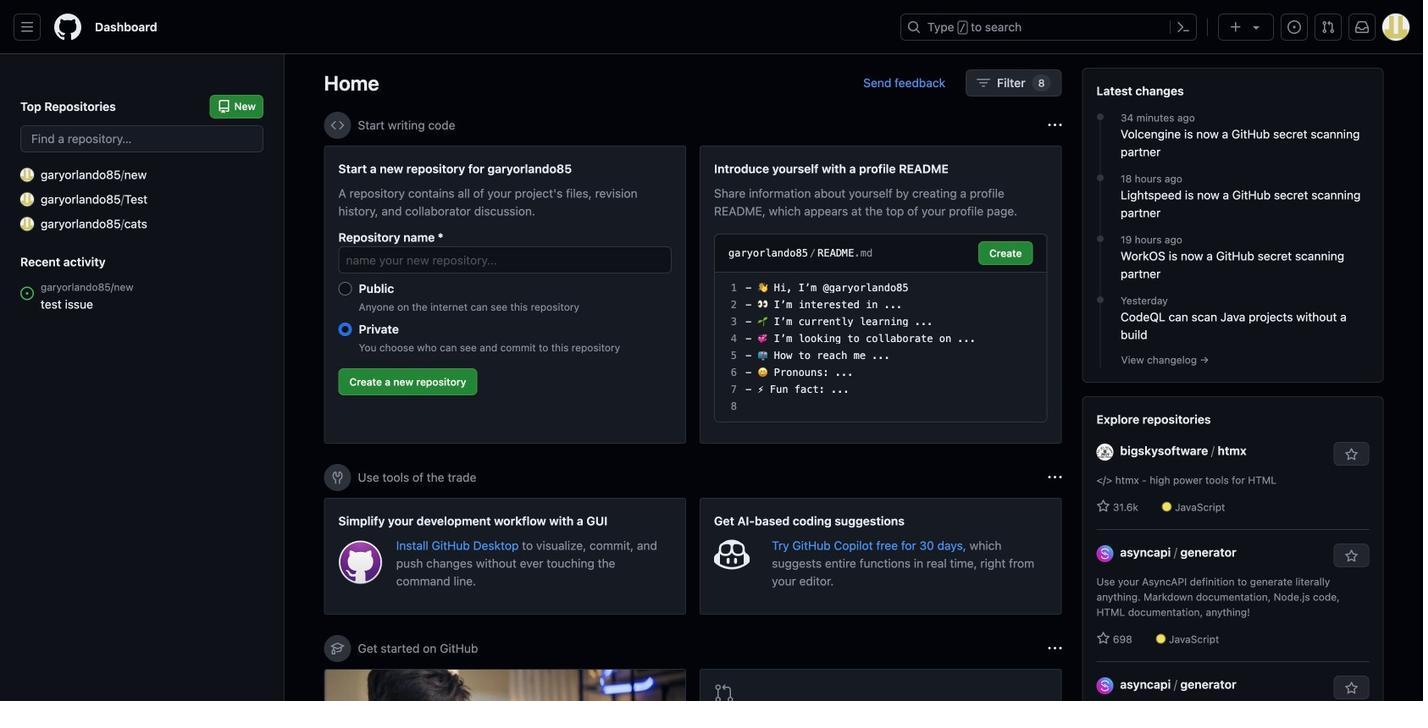 Task type: vqa. For each thing, say whether or not it's contained in the screenshot.
'radio'
yes



Task type: describe. For each thing, give the bounding box(es) containing it.
simplify your development workflow with a gui element
[[324, 498, 687, 615]]

start a new repository element
[[324, 146, 687, 444]]

github desktop image
[[339, 541, 383, 585]]

what is github? element
[[324, 670, 687, 702]]

tools image
[[331, 471, 345, 485]]

@asyncapi profile image
[[1097, 678, 1114, 695]]

explore repositories navigation
[[1083, 397, 1385, 702]]

@bigskysoftware profile image
[[1097, 444, 1114, 461]]

none submit inside the introduce yourself with a profile readme "element"
[[979, 242, 1034, 265]]

mortar board image
[[331, 642, 345, 656]]

2 dot fill image from the top
[[1094, 232, 1108, 246]]

cats image
[[20, 217, 34, 231]]

filter image
[[977, 76, 991, 90]]

notifications image
[[1356, 20, 1370, 34]]

command palette image
[[1177, 20, 1191, 34]]

issue opened image
[[1288, 20, 1302, 34]]

what is github? image
[[325, 670, 686, 702]]

plus image
[[1230, 20, 1243, 34]]

name your new repository... text field
[[339, 247, 672, 274]]

star this repository image
[[1346, 448, 1359, 462]]

new image
[[20, 168, 34, 182]]

open issue image
[[20, 287, 34, 300]]

2 dot fill image from the top
[[1094, 293, 1108, 307]]

star this repository image for @asyncapi profile image
[[1346, 550, 1359, 564]]

1 dot fill image from the top
[[1094, 110, 1108, 124]]

Top Repositories search field
[[20, 125, 264, 153]]

why am i seeing this? image for what is github? element
[[1049, 642, 1062, 656]]



Task type: locate. For each thing, give the bounding box(es) containing it.
0 vertical spatial why am i seeing this? image
[[1049, 471, 1062, 485]]

1 star this repository image from the top
[[1346, 550, 1359, 564]]

star image
[[1097, 500, 1111, 514]]

1 vertical spatial star this repository image
[[1346, 682, 1359, 696]]

None radio
[[339, 282, 352, 296], [339, 323, 352, 336], [339, 282, 352, 296], [339, 323, 352, 336]]

0 vertical spatial star this repository image
[[1346, 550, 1359, 564]]

why am i seeing this? image for simplify your development workflow with a gui element
[[1049, 471, 1062, 485]]

None submit
[[979, 242, 1034, 265]]

Find a repository… text field
[[20, 125, 264, 153]]

0 vertical spatial dot fill image
[[1094, 171, 1108, 185]]

1 why am i seeing this? image from the top
[[1049, 471, 1062, 485]]

star this repository image
[[1346, 550, 1359, 564], [1346, 682, 1359, 696]]

explore element
[[1083, 68, 1385, 702]]

code image
[[331, 119, 345, 132]]

triangle down image
[[1250, 20, 1264, 34]]

homepage image
[[54, 14, 81, 41]]

introduce yourself with a profile readme element
[[700, 146, 1062, 444]]

dot fill image
[[1094, 110, 1108, 124], [1094, 293, 1108, 307]]

2 star this repository image from the top
[[1346, 682, 1359, 696]]

test image
[[20, 193, 34, 206]]

1 vertical spatial dot fill image
[[1094, 232, 1108, 246]]

star image
[[1097, 632, 1111, 646]]

why am i seeing this? image
[[1049, 471, 1062, 485], [1049, 642, 1062, 656]]

@asyncapi profile image
[[1097, 546, 1114, 563]]

git pull request image
[[715, 684, 735, 702]]

why am i seeing this? image
[[1049, 119, 1062, 132]]

0 vertical spatial dot fill image
[[1094, 110, 1108, 124]]

git pull request image
[[1322, 20, 1336, 34]]

1 dot fill image from the top
[[1094, 171, 1108, 185]]

dot fill image
[[1094, 171, 1108, 185], [1094, 232, 1108, 246]]

2 why am i seeing this? image from the top
[[1049, 642, 1062, 656]]

1 vertical spatial dot fill image
[[1094, 293, 1108, 307]]

get ai-based coding suggestions element
[[700, 498, 1062, 615]]

star this repository image for @asyncapi profile icon in the bottom of the page
[[1346, 682, 1359, 696]]

1 vertical spatial why am i seeing this? image
[[1049, 642, 1062, 656]]



